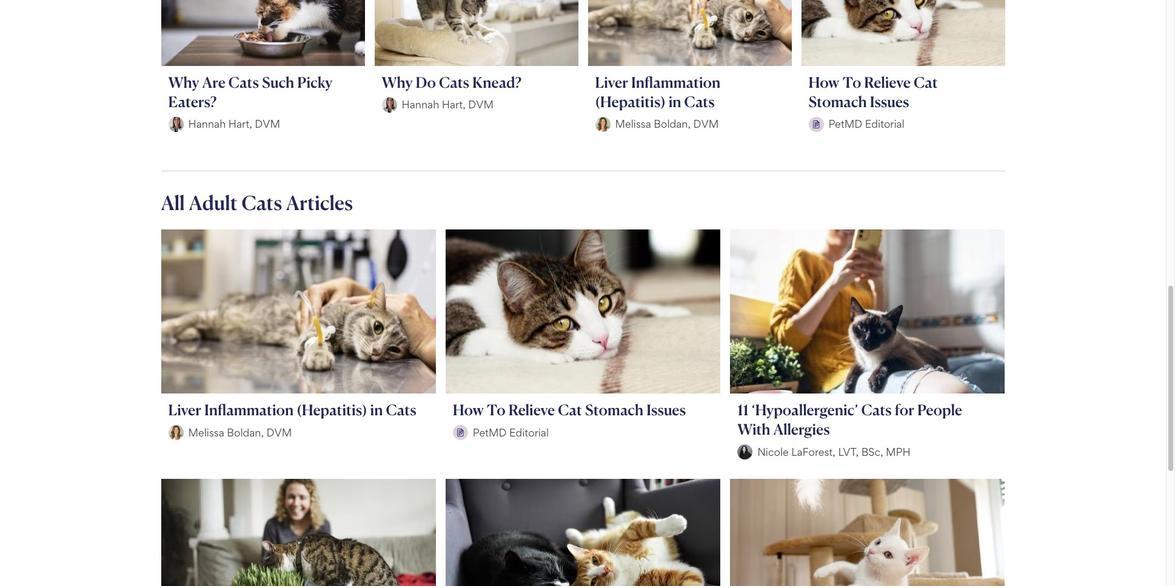 Task type: describe. For each thing, give the bounding box(es) containing it.
1 vertical spatial to
[[487, 402, 505, 420]]

knead?
[[472, 73, 521, 91]]

1 vertical spatial editorial
[[509, 427, 549, 439]]

why do cats knead?
[[382, 73, 521, 91]]

hannah for are
[[188, 118, 226, 130]]

cats inside 'why are cats such picky eaters?'
[[228, 73, 259, 91]]

0 horizontal spatial melissa
[[188, 427, 224, 439]]

1 vertical spatial inflammation
[[204, 402, 294, 420]]

mph
[[886, 446, 911, 459]]

1 vertical spatial how to relieve cat stomach issues
[[453, 402, 686, 420]]

(hepatitis) inside liver inflammation (hepatitis) in cats
[[595, 93, 666, 111]]

1 vertical spatial in
[[370, 402, 383, 420]]

inflammation inside liver inflammation (hepatitis) in cats
[[631, 73, 721, 91]]

why are cats such picky eaters?
[[168, 73, 332, 111]]

0 vertical spatial petmd
[[829, 118, 862, 130]]

eaters?
[[168, 93, 217, 111]]

hannah for do
[[402, 98, 439, 111]]

stomach inside the how to relieve cat stomach issues
[[809, 93, 867, 111]]

1 horizontal spatial boldan,
[[654, 118, 691, 130]]

all
[[161, 191, 185, 215]]

by image for why do cats knead?
[[382, 97, 397, 113]]

why for why are cats such picky eaters?
[[168, 73, 199, 91]]

0 horizontal spatial melissa boldan, dvm
[[188, 427, 292, 439]]

0 vertical spatial editorial
[[865, 118, 904, 130]]

why for why do cats knead?
[[382, 73, 413, 91]]

0 vertical spatial how to relieve cat stomach issues
[[809, 73, 938, 111]]

how inside the how to relieve cat stomach issues
[[809, 73, 839, 91]]

relieve inside the how to relieve cat stomach issues
[[864, 73, 911, 91]]

by image for liver inflammation (hepatitis) in cats
[[168, 426, 183, 441]]

all adult cats articles
[[161, 191, 353, 215]]

laforest,
[[791, 446, 835, 459]]

0 horizontal spatial issues
[[646, 402, 686, 420]]



Task type: locate. For each thing, give the bounding box(es) containing it.
0 horizontal spatial relieve
[[509, 402, 555, 420]]

hart,
[[442, 98, 466, 111], [228, 118, 252, 130]]

issues inside the how to relieve cat stomach issues
[[870, 93, 909, 111]]

1 vertical spatial melissa
[[188, 427, 224, 439]]

liver
[[595, 73, 628, 91], [168, 402, 201, 420]]

1 vertical spatial (hepatitis)
[[297, 402, 367, 420]]

in inside liver inflammation (hepatitis) in cats
[[669, 93, 681, 111]]

articles
[[286, 191, 353, 215]]

bsc,
[[861, 446, 883, 459]]

0 horizontal spatial in
[[370, 402, 383, 420]]

such
[[262, 73, 294, 91]]

2 why from the left
[[382, 73, 413, 91]]

petmd editorial
[[829, 118, 904, 130], [473, 427, 549, 439]]

'hypoallergenic'
[[752, 402, 858, 420]]

1 horizontal spatial petmd editorial
[[829, 118, 904, 130]]

for
[[895, 402, 914, 420]]

0 horizontal spatial hannah
[[188, 118, 226, 130]]

liver inflammation (hepatitis) in cats
[[595, 73, 721, 111], [168, 402, 416, 420]]

1 vertical spatial petmd editorial
[[473, 427, 549, 439]]

2 vertical spatial by image
[[737, 445, 753, 460]]

0 vertical spatial by image
[[382, 97, 397, 113]]

editorial
[[865, 118, 904, 130], [509, 427, 549, 439]]

hart, down why do cats knead?
[[442, 98, 466, 111]]

0 vertical spatial liver
[[595, 73, 628, 91]]

1 vertical spatial issues
[[646, 402, 686, 420]]

hannah hart, dvm
[[402, 98, 494, 111], [188, 118, 280, 130]]

cats
[[228, 73, 259, 91], [439, 73, 469, 91], [684, 93, 715, 111], [242, 191, 282, 215], [386, 402, 416, 420], [861, 402, 892, 420]]

1 horizontal spatial in
[[669, 93, 681, 111]]

0 vertical spatial petmd editorial
[[829, 118, 904, 130]]

1 horizontal spatial liver
[[595, 73, 628, 91]]

0 vertical spatial stomach
[[809, 93, 867, 111]]

0 horizontal spatial boldan,
[[227, 427, 264, 439]]

2 horizontal spatial by image
[[737, 445, 753, 460]]

dvm
[[468, 98, 494, 111], [255, 118, 280, 130], [693, 118, 719, 130], [266, 427, 292, 439]]

1 horizontal spatial hannah hart, dvm
[[402, 98, 494, 111]]

1 horizontal spatial to
[[842, 73, 861, 91]]

1 horizontal spatial melissa boldan, dvm
[[615, 118, 719, 130]]

0 horizontal spatial how to relieve cat stomach issues
[[453, 402, 686, 420]]

people
[[917, 402, 962, 420]]

hart, down 'why are cats such picky eaters?'
[[228, 118, 252, 130]]

adult
[[189, 191, 238, 215]]

1 horizontal spatial hart,
[[442, 98, 466, 111]]

1 horizontal spatial editorial
[[865, 118, 904, 130]]

1 vertical spatial liver inflammation (hepatitis) in cats
[[168, 402, 416, 420]]

by image for 11 'hypoallergenic' cats for people with allergies
[[737, 445, 753, 460]]

1 horizontal spatial cat
[[914, 73, 938, 91]]

1 vertical spatial liver
[[168, 402, 201, 420]]

hannah hart, dvm for do
[[402, 98, 494, 111]]

0 horizontal spatial (hepatitis)
[[297, 402, 367, 420]]

(hepatitis)
[[595, 93, 666, 111], [297, 402, 367, 420]]

0 horizontal spatial cat
[[558, 402, 582, 420]]

0 horizontal spatial how
[[453, 402, 484, 420]]

1 vertical spatial relieve
[[509, 402, 555, 420]]

1 vertical spatial cat
[[558, 402, 582, 420]]

0 horizontal spatial petmd
[[473, 427, 507, 439]]

1 vertical spatial hart,
[[228, 118, 252, 130]]

do
[[416, 73, 436, 91]]

0 horizontal spatial liver
[[168, 402, 201, 420]]

1 horizontal spatial by image
[[382, 97, 397, 113]]

hannah down the eaters?
[[188, 118, 226, 130]]

hannah hart, dvm for are
[[188, 118, 280, 130]]

to inside the how to relieve cat stomach issues
[[842, 73, 861, 91]]

how to relieve cat stomach issues
[[809, 73, 938, 111], [453, 402, 686, 420]]

1 vertical spatial boldan,
[[227, 427, 264, 439]]

1 horizontal spatial relieve
[[864, 73, 911, 91]]

hart, for are
[[228, 118, 252, 130]]

0 vertical spatial how
[[809, 73, 839, 91]]

with
[[737, 421, 770, 439]]

0 vertical spatial relieve
[[864, 73, 911, 91]]

0 horizontal spatial liver inflammation (hepatitis) in cats
[[168, 402, 416, 420]]

by image
[[168, 117, 183, 132], [595, 117, 610, 132], [809, 117, 824, 132], [453, 426, 468, 441]]

11 'hypoallergenic' cats for people with allergies
[[737, 402, 962, 439]]

hannah
[[402, 98, 439, 111], [188, 118, 226, 130]]

0 horizontal spatial hart,
[[228, 118, 252, 130]]

to
[[842, 73, 861, 91], [487, 402, 505, 420]]

cats inside 11 'hypoallergenic' cats for people with allergies
[[861, 402, 892, 420]]

0 horizontal spatial hannah hart, dvm
[[188, 118, 280, 130]]

why left do
[[382, 73, 413, 91]]

stomach
[[809, 93, 867, 111], [585, 402, 643, 420]]

0 horizontal spatial stomach
[[585, 402, 643, 420]]

1 vertical spatial how
[[453, 402, 484, 420]]

1 horizontal spatial issues
[[870, 93, 909, 111]]

0 vertical spatial hannah
[[402, 98, 439, 111]]

picky
[[297, 73, 332, 91]]

hannah hart, dvm down 'why are cats such picky eaters?'
[[188, 118, 280, 130]]

0 vertical spatial hart,
[[442, 98, 466, 111]]

0 vertical spatial in
[[669, 93, 681, 111]]

0 vertical spatial inflammation
[[631, 73, 721, 91]]

0 vertical spatial melissa boldan, dvm
[[615, 118, 719, 130]]

hart, for do
[[442, 98, 466, 111]]

0 vertical spatial melissa
[[615, 118, 651, 130]]

0 horizontal spatial to
[[487, 402, 505, 420]]

1 vertical spatial by image
[[168, 426, 183, 441]]

1 vertical spatial hannah
[[188, 118, 226, 130]]

nicole
[[757, 446, 789, 459]]

how
[[809, 73, 839, 91], [453, 402, 484, 420]]

why inside 'why are cats such picky eaters?'
[[168, 73, 199, 91]]

in
[[669, 93, 681, 111], [370, 402, 383, 420]]

nicole laforest, lvt, bsc, mph
[[757, 446, 911, 459]]

0 vertical spatial issues
[[870, 93, 909, 111]]

allergies
[[773, 421, 830, 439]]

by image
[[382, 97, 397, 113], [168, 426, 183, 441], [737, 445, 753, 460]]

0 horizontal spatial inflammation
[[204, 402, 294, 420]]

cat
[[914, 73, 938, 91], [558, 402, 582, 420]]

why up the eaters?
[[168, 73, 199, 91]]

1 vertical spatial stomach
[[585, 402, 643, 420]]

melissa
[[615, 118, 651, 130], [188, 427, 224, 439]]

lvt,
[[838, 446, 859, 459]]

1 horizontal spatial inflammation
[[631, 73, 721, 91]]

boldan,
[[654, 118, 691, 130], [227, 427, 264, 439]]

0 vertical spatial to
[[842, 73, 861, 91]]

1 horizontal spatial how
[[809, 73, 839, 91]]

0 horizontal spatial why
[[168, 73, 199, 91]]

0 vertical spatial hannah hart, dvm
[[402, 98, 494, 111]]

melissa boldan, dvm
[[615, 118, 719, 130], [188, 427, 292, 439]]

1 horizontal spatial hannah
[[402, 98, 439, 111]]

0 vertical spatial boldan,
[[654, 118, 691, 130]]

1 vertical spatial petmd
[[473, 427, 507, 439]]

0 vertical spatial cat
[[914, 73, 938, 91]]

1 why from the left
[[168, 73, 199, 91]]

0 vertical spatial liver inflammation (hepatitis) in cats
[[595, 73, 721, 111]]

0 horizontal spatial by image
[[168, 426, 183, 441]]

0 horizontal spatial petmd editorial
[[473, 427, 549, 439]]

why
[[168, 73, 199, 91], [382, 73, 413, 91]]

cat inside the how to relieve cat stomach issues
[[914, 73, 938, 91]]

liver inside liver inflammation (hepatitis) in cats
[[595, 73, 628, 91]]

1 vertical spatial melissa boldan, dvm
[[188, 427, 292, 439]]

inflammation
[[631, 73, 721, 91], [204, 402, 294, 420]]

1 horizontal spatial how to relieve cat stomach issues
[[809, 73, 938, 111]]

petmd
[[829, 118, 862, 130], [473, 427, 507, 439]]

1 horizontal spatial (hepatitis)
[[595, 93, 666, 111]]

0 horizontal spatial editorial
[[509, 427, 549, 439]]

1 horizontal spatial stomach
[[809, 93, 867, 111]]

hannah hart, dvm down why do cats knead?
[[402, 98, 494, 111]]

are
[[202, 73, 225, 91]]

issues
[[870, 93, 909, 111], [646, 402, 686, 420]]

1 horizontal spatial liver inflammation (hepatitis) in cats
[[595, 73, 721, 111]]

1 vertical spatial hannah hart, dvm
[[188, 118, 280, 130]]

hannah down do
[[402, 98, 439, 111]]

0 vertical spatial (hepatitis)
[[595, 93, 666, 111]]

1 horizontal spatial melissa
[[615, 118, 651, 130]]

1 horizontal spatial why
[[382, 73, 413, 91]]

1 horizontal spatial petmd
[[829, 118, 862, 130]]

relieve
[[864, 73, 911, 91], [509, 402, 555, 420]]

11
[[737, 402, 749, 420]]



Task type: vqa. For each thing, say whether or not it's contained in the screenshot.
Stomach to the left
yes



